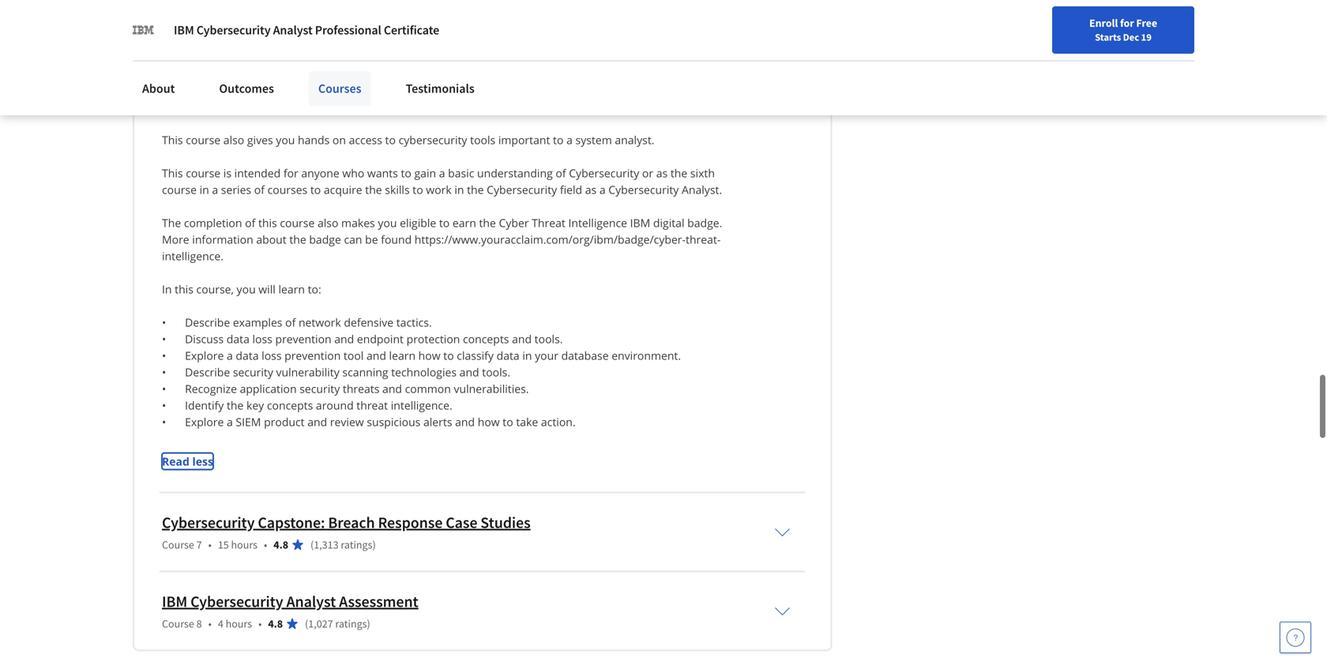 Task type: vqa. For each thing, say whether or not it's contained in the screenshot.
alerts
yes



Task type: describe. For each thing, give the bounding box(es) containing it.
field
[[560, 182, 583, 197]]

1 horizontal spatial intelligence.
[[391, 398, 453, 413]]

breach
[[328, 513, 375, 533]]

2 vertical spatial tools.
[[482, 365, 511, 380]]

2 this from the top
[[162, 132, 183, 147]]

0 horizontal spatial learn
[[279, 282, 305, 297]]

finally
[[588, 83, 621, 98]]

sixth
[[691, 166, 715, 181]]

course up about
[[280, 215, 315, 230]]

this course gives you the background needed to gain cybersecurity skills as part of the cybersecurity security analyst professional certificate program.
[[162, 20, 728, 52]]

key
[[247, 398, 264, 413]]

1,027
[[308, 617, 333, 631]]

gain inside this course gives you the background needed to gain cybersecurity skills as part of the cybersecurity security analyst professional certificate program.
[[414, 20, 436, 35]]

ibm cybersecurity analyst professional certificate
[[174, 22, 440, 38]]

and up vulnerabilities.
[[512, 332, 532, 347]]

1 vertical spatial as
[[657, 166, 668, 181]]

risks
[[350, 83, 373, 98]]

0 horizontal spatial scanning
[[203, 99, 249, 114]]

and up 'protection.'
[[560, 66, 580, 81]]

a left siem
[[227, 415, 233, 430]]

program.
[[324, 37, 372, 52]]

the right about
[[290, 232, 306, 247]]

dec
[[1124, 31, 1140, 43]]

to right wants
[[401, 166, 412, 181]]

ibm cybersecurity analyst assessment
[[162, 592, 419, 612]]

19
[[1142, 31, 1152, 43]]

explore
[[399, 83, 438, 98]]

course inside this course gives you the background needed to gain cybersecurity skills as part of the cybersecurity security analyst professional certificate program.
[[186, 20, 221, 35]]

as inside this course gives you the background needed to gain cybersecurity skills as part of the cybersecurity security analyst professional certificate program.
[[539, 20, 551, 35]]

a right field
[[600, 182, 606, 197]]

the left background
[[274, 20, 291, 35]]

cybersecurity up outcomes link
[[197, 22, 271, 38]]

background
[[294, 20, 356, 35]]

analyst.
[[615, 132, 655, 147]]

tactics.
[[397, 315, 432, 330]]

the left the sixth
[[671, 166, 688, 181]]

you inside this course gives you the background needed to gain cybersecurity skills as part of the cybersecurity security analyst professional certificate program.
[[252, 20, 271, 35]]

1 vertical spatial prevention
[[285, 348, 341, 363]]

recognize
[[665, 83, 715, 98]]

threat-
[[686, 232, 721, 247]]

7
[[197, 538, 202, 552]]

digital
[[654, 215, 685, 230]]

course 7 • 15 hours •
[[162, 538, 267, 552]]

gives inside this course gives you the background needed to gain cybersecurity skills as part of the cybersecurity security analyst professional certificate program.
[[224, 20, 249, 35]]

take
[[516, 415, 539, 430]]

around
[[316, 398, 354, 413]]

a up work on the top left of page
[[439, 166, 445, 181]]

can
[[344, 232, 362, 247]]

testimonials link
[[396, 71, 484, 106]]

network up the finally
[[604, 66, 646, 81]]

course for cybersecurity
[[162, 538, 194, 552]]

you up platforms.
[[624, 83, 643, 98]]

hands
[[298, 132, 330, 147]]

information
[[192, 232, 253, 247]]

cybersecurity capstone:  breach response case studies
[[162, 513, 531, 533]]

0 horizontal spatial in
[[200, 182, 209, 197]]

wants
[[367, 166, 398, 181]]

0 vertical spatial loss
[[253, 332, 273, 347]]

0 vertical spatial intelligence.
[[162, 249, 224, 264]]

network up mobile
[[439, 66, 481, 81]]

and down around at the bottom
[[308, 415, 327, 430]]

found
[[381, 232, 412, 247]]

0 vertical spatial protection
[[293, 83, 347, 98]]

0 vertical spatial this
[[258, 215, 277, 230]]

cybersecurity
[[399, 132, 468, 147]]

mobile
[[441, 83, 476, 98]]

english button
[[996, 0, 1092, 51]]

course left is
[[186, 166, 221, 181]]

intelligence
[[558, 99, 616, 114]]

2 explore from the top
[[185, 415, 224, 430]]

) for response
[[373, 538, 376, 552]]

to up wants
[[385, 132, 396, 147]]

vulnerability
[[276, 365, 340, 380]]

identify
[[185, 398, 224, 413]]

makes
[[341, 215, 375, 230]]

1 horizontal spatial endpoint
[[479, 83, 526, 98]]

threats
[[343, 381, 380, 396]]

security
[[684, 20, 726, 35]]

outcomes link
[[210, 71, 284, 106]]

who
[[343, 166, 365, 181]]

1 vertical spatial loss
[[262, 348, 282, 363]]

cybersecurity down or
[[609, 182, 679, 197]]

you will understand network defensive tactics, define network access control and use network monitoring tools. you will understand data protection risks and explore mobile endpoint protection. finally you will recognize various scanning technologies, application security vulnerabilities and threat intelligence platforms. this course also gives you hands on access to cybersecurity tools important to a system analyst. this course is intended for anyone who wants to gain a basic understanding of cybersecurity or as the sixth course in a series of courses to acquire the skills to work in the cybersecurity field as a cybersecurity analyst. the completion of this course also makes you eligible to earn the cyber threat intelligence ibm digital badge. more information about the badge can be found https://www.youracclaim.com/org/ibm/badge/cyber-threat- intelligence. in this course, you will learn to: • describe examples of network defensive tactics. • discuss data loss prevention and endpoint protection concepts and tools. • explore a data loss prevention tool and learn how to classify data in your database environment. • describe security vulnerability scanning technologies and tools. • recognize application security threats and common vulnerabilities. • identify the key concepts around threat intelligence. • explore a siem product and review suspicious alerts and how to take action.
[[162, 66, 741, 430]]

1 vertical spatial tools.
[[535, 332, 563, 347]]

course down various
[[186, 132, 221, 147]]

and up important
[[501, 99, 520, 114]]

this inside this course gives you the background needed to gain cybersecurity skills as part of the cybersecurity security analyst professional certificate program.
[[162, 20, 183, 35]]

the down the basic
[[467, 182, 484, 197]]

enroll
[[1090, 16, 1119, 30]]

various
[[162, 99, 200, 114]]

the right part
[[591, 20, 608, 35]]

for inside enroll for free starts dec 19
[[1121, 16, 1135, 30]]

technologies
[[391, 365, 457, 380]]

2 vertical spatial as
[[586, 182, 597, 197]]

ibm cybersecurity analyst assessment link
[[162, 592, 419, 612]]

and down tactics,
[[376, 83, 396, 98]]

to inside this course gives you the background needed to gain cybersecurity skills as part of the cybersecurity security analyst professional certificate program.
[[400, 20, 411, 35]]

enroll for free starts dec 19
[[1090, 16, 1158, 43]]

hours for cybersecurity
[[226, 617, 252, 631]]

testimonials
[[406, 81, 475, 96]]

control
[[521, 66, 557, 81]]

ibm for ibm cybersecurity analyst assessment
[[162, 592, 187, 612]]

about
[[256, 232, 287, 247]]

and right threats
[[383, 381, 402, 396]]

environment.
[[612, 348, 681, 363]]

to left classify
[[444, 348, 454, 363]]

0 vertical spatial security
[[382, 99, 423, 114]]

be
[[365, 232, 378, 247]]

1 vertical spatial application
[[240, 381, 297, 396]]

more
[[162, 232, 189, 247]]

skills inside you will understand network defensive tactics, define network access control and use network monitoring tools. you will understand data protection risks and explore mobile endpoint protection. finally you will recognize various scanning technologies, application security vulnerabilities and threat intelligence platforms. this course also gives you hands on access to cybersecurity tools important to a system analyst. this course is intended for anyone who wants to gain a basic understanding of cybersecurity or as the sixth course in a series of courses to acquire the skills to work in the cybersecurity field as a cybersecurity analyst. the completion of this course also makes you eligible to earn the cyber threat intelligence ibm digital badge. more information about the badge can be found https://www.youracclaim.com/org/ibm/badge/cyber-threat- intelligence. in this course, you will learn to: • describe examples of network defensive tactics. • discuss data loss prevention and endpoint protection concepts and tools. • explore a data loss prevention tool and learn how to classify data in your database environment. • describe security vulnerability scanning technologies and tools. • recognize application security threats and common vulnerabilities. • identify the key concepts around threat intelligence. • explore a siem product and review suspicious alerts and how to take action.
[[385, 182, 410, 197]]

a left system
[[567, 132, 573, 147]]

of right examples
[[285, 315, 296, 330]]

alerts
[[424, 415, 453, 430]]

for inside you will understand network defensive tactics, define network access control and use network monitoring tools. you will understand data protection risks and explore mobile endpoint protection. finally you will recognize various scanning technologies, application security vulnerabilities and threat intelligence platforms. this course also gives you hands on access to cybersecurity tools important to a system analyst. this course is intended for anyone who wants to gain a basic understanding of cybersecurity or as the sixth course in a series of courses to acquire the skills to work in the cybersecurity field as a cybersecurity analyst. the completion of this course also makes you eligible to earn the cyber threat intelligence ibm digital badge. more information about the badge can be found https://www.youracclaim.com/org/ibm/badge/cyber-threat- intelligence. in this course, you will learn to: • describe examples of network defensive tactics. • discuss data loss prevention and endpoint protection concepts and tools. • explore a data loss prevention tool and learn how to classify data in your database environment. • describe security vulnerability scanning technologies and tools. • recognize application security threats and common vulnerabilities. • identify the key concepts around threat intelligence. • explore a siem product and review suspicious alerts and how to take action.
[[284, 166, 299, 181]]

the right earn
[[479, 215, 496, 230]]

1 horizontal spatial certificate
[[384, 22, 440, 38]]

you up found
[[378, 215, 397, 230]]

the left key
[[227, 398, 244, 413]]

cybersecurity up mobile
[[439, 20, 509, 35]]

read less button
[[162, 453, 213, 470]]

cybersecurity capstone:  breach response case studies link
[[162, 513, 531, 533]]

of down intended
[[254, 182, 265, 197]]

1 you from the top
[[162, 66, 182, 81]]

1 explore from the top
[[185, 348, 224, 363]]

acquire
[[324, 182, 363, 197]]

cybersecurity up the 4 at the left bottom of page
[[191, 592, 283, 612]]

courses link
[[309, 71, 371, 106]]

0 vertical spatial threat
[[523, 99, 555, 114]]

0 vertical spatial also
[[224, 132, 244, 147]]

1 horizontal spatial how
[[478, 415, 500, 430]]

cybersecurity up course 7 • 15 hours •
[[162, 513, 255, 533]]

analyst inside this course gives you the background needed to gain cybersecurity skills as part of the cybersecurity security analyst professional certificate program.
[[162, 37, 200, 52]]

cyber
[[499, 215, 529, 230]]

1 horizontal spatial scanning
[[343, 365, 389, 380]]

ratings for breach
[[341, 538, 373, 552]]

a up "recognize" at bottom left
[[227, 348, 233, 363]]

of up the information
[[245, 215, 256, 230]]

english
[[1025, 18, 1063, 34]]

technologies,
[[251, 99, 320, 114]]

and right tool
[[367, 348, 386, 363]]

15
[[218, 538, 229, 552]]

response
[[378, 513, 443, 533]]

suspicious
[[367, 415, 421, 430]]

the down wants
[[365, 182, 382, 197]]

cybersecurity down understanding
[[487, 182, 557, 197]]

platforms.
[[619, 99, 672, 114]]

to left take
[[503, 415, 514, 430]]

and right alerts
[[455, 415, 475, 430]]

to left earn
[[439, 215, 450, 230]]



Task type: locate. For each thing, give the bounding box(es) containing it.
needed
[[359, 20, 398, 35]]

cybersecurity up monitoring
[[611, 20, 681, 35]]

0 vertical spatial prevention
[[275, 332, 332, 347]]

0 vertical spatial understand
[[204, 66, 264, 81]]

( down ibm cybersecurity analyst assessment "link"
[[305, 617, 308, 631]]

1 vertical spatial also
[[318, 215, 339, 230]]

skills inside this course gives you the background needed to gain cybersecurity skills as part of the cybersecurity security analyst professional certificate program.
[[512, 20, 537, 35]]

use
[[583, 66, 601, 81]]

1 horizontal spatial also
[[318, 215, 339, 230]]

0 horizontal spatial intelligence.
[[162, 249, 224, 264]]

security down vulnerability
[[300, 381, 340, 396]]

2 horizontal spatial security
[[382, 99, 423, 114]]

1 this from the top
[[162, 20, 183, 35]]

1 horizontal spatial tools.
[[535, 332, 563, 347]]

describe up discuss
[[185, 315, 230, 330]]

tools.
[[709, 66, 738, 81], [535, 332, 563, 347], [482, 365, 511, 380]]

of up field
[[556, 166, 566, 181]]

0 horizontal spatial also
[[224, 132, 244, 147]]

1 vertical spatial hours
[[226, 617, 252, 631]]

how up technologies
[[419, 348, 441, 363]]

you right the course,
[[237, 282, 256, 297]]

2 course from the top
[[162, 617, 194, 631]]

certificate inside this course gives you the background needed to gain cybersecurity skills as part of the cybersecurity security analyst professional certificate program.
[[269, 37, 321, 52]]

ibm left digital
[[630, 215, 651, 230]]

this up about
[[258, 215, 277, 230]]

define
[[403, 66, 436, 81]]

4.8 down ibm cybersecurity analyst assessment "link"
[[268, 617, 283, 631]]

analyst for ibm cybersecurity analyst professional certificate
[[273, 22, 313, 38]]

analyst for ibm cybersecurity analyst assessment
[[286, 592, 336, 612]]

professional up outcomes link
[[202, 37, 266, 52]]

basic
[[448, 166, 475, 181]]

0 vertical spatial skills
[[512, 20, 537, 35]]

2 vertical spatial ibm
[[162, 592, 187, 612]]

analyst right ibm image
[[162, 37, 200, 52]]

None search field
[[225, 10, 605, 41]]

1 vertical spatial (
[[305, 617, 308, 631]]

( 1,313 ratings )
[[311, 538, 376, 552]]

0 vertical spatial describe
[[185, 315, 230, 330]]

0 horizontal spatial how
[[419, 348, 441, 363]]

0 vertical spatial defensive
[[313, 66, 362, 81]]

certificate down background
[[269, 37, 321, 52]]

0 horizontal spatial tools.
[[482, 365, 511, 380]]

common
[[405, 381, 451, 396]]

( 1,027 ratings )
[[305, 617, 371, 631]]

1 vertical spatial protection
[[407, 332, 460, 347]]

of right part
[[578, 20, 588, 35]]

on
[[333, 132, 346, 147]]

and down classify
[[460, 365, 480, 380]]

for up dec
[[1121, 16, 1135, 30]]

1 vertical spatial intelligence.
[[391, 398, 453, 413]]

1 horizontal spatial as
[[586, 182, 597, 197]]

gain inside you will understand network defensive tactics, define network access control and use network monitoring tools. you will understand data protection risks and explore mobile endpoint protection. finally you will recognize various scanning technologies, application security vulnerabilities and threat intelligence platforms. this course also gives you hands on access to cybersecurity tools important to a system analyst. this course is intended for anyone who wants to gain a basic understanding of cybersecurity or as the sixth course in a series of courses to acquire the skills to work in the cybersecurity field as a cybersecurity analyst. the completion of this course also makes you eligible to earn the cyber threat intelligence ibm digital badge. more information about the badge can be found https://www.youracclaim.com/org/ibm/badge/cyber-threat- intelligence. in this course, you will learn to: • describe examples of network defensive tactics. • discuss data loss prevention and endpoint protection concepts and tools. • explore a data loss prevention tool and learn how to classify data in your database environment. • describe security vulnerability scanning technologies and tools. • recognize application security threats and common vulnerabilities. • identify the key concepts around threat intelligence. • explore a siem product and review suspicious alerts and how to take action.
[[415, 166, 436, 181]]

as right field
[[586, 182, 597, 197]]

1 horizontal spatial in
[[455, 182, 464, 197]]

to down the anyone
[[311, 182, 321, 197]]

application down risks
[[323, 99, 379, 114]]

2 vertical spatial security
[[300, 381, 340, 396]]

1 vertical spatial explore
[[185, 415, 224, 430]]

in left your
[[523, 348, 532, 363]]

understand
[[204, 66, 264, 81], [204, 83, 264, 98]]

defensive up risks
[[313, 66, 362, 81]]

) for assessment
[[367, 617, 371, 631]]

ibm right ibm image
[[174, 22, 194, 38]]

studies
[[481, 513, 531, 533]]

prevention
[[275, 332, 332, 347], [285, 348, 341, 363]]

professional
[[315, 22, 382, 38], [202, 37, 266, 52]]

2 understand from the top
[[204, 83, 264, 98]]

courses
[[318, 81, 362, 96]]

0 horizontal spatial access
[[349, 132, 382, 147]]

hours
[[231, 538, 258, 552], [226, 617, 252, 631]]

course
[[162, 538, 194, 552], [162, 617, 194, 631]]

1 vertical spatial course
[[162, 617, 194, 631]]

0 vertical spatial 4.8
[[274, 538, 288, 552]]

series
[[221, 182, 251, 197]]

ibm up course 8 • 4 hours •
[[162, 592, 187, 612]]

to right important
[[553, 132, 564, 147]]

1 vertical spatial 4.8
[[268, 617, 283, 631]]

monitoring
[[649, 66, 707, 81]]

0 vertical spatial endpoint
[[479, 83, 526, 98]]

0 horizontal spatial professional
[[202, 37, 266, 52]]

1 understand from the top
[[204, 66, 264, 81]]

as right or
[[657, 166, 668, 181]]

database
[[562, 348, 609, 363]]

0 vertical spatial ibm
[[174, 22, 194, 38]]

1 horizontal spatial professional
[[315, 22, 382, 38]]

application up key
[[240, 381, 297, 396]]

0 vertical spatial for
[[1121, 16, 1135, 30]]

is
[[224, 166, 232, 181]]

cybersecurity down system
[[569, 166, 640, 181]]

1 vertical spatial skills
[[385, 182, 410, 197]]

of inside this course gives you the background needed to gain cybersecurity skills as part of the cybersecurity security analyst professional certificate program.
[[578, 20, 588, 35]]

to left work on the top left of page
[[413, 182, 423, 197]]

this up the
[[162, 166, 183, 181]]

( for breach
[[311, 538, 314, 552]]

1 horizontal spatial (
[[311, 538, 314, 552]]

3 this from the top
[[162, 166, 183, 181]]

course 8 • 4 hours •
[[162, 617, 262, 631]]

outcomes
[[219, 81, 274, 96]]

) down breach
[[373, 538, 376, 552]]

or
[[643, 166, 654, 181]]

0 horizontal spatial certificate
[[269, 37, 321, 52]]

help center image
[[1287, 628, 1306, 647]]

1 vertical spatial this
[[162, 132, 183, 147]]

gain up work on the top left of page
[[415, 166, 436, 181]]

earn
[[453, 215, 477, 230]]

0 vertical spatial as
[[539, 20, 551, 35]]

0 vertical spatial ratings
[[341, 538, 373, 552]]

0 horizontal spatial endpoint
[[357, 332, 404, 347]]

skills
[[512, 20, 537, 35], [385, 182, 410, 197]]

1 course from the top
[[162, 538, 194, 552]]

0 horizontal spatial (
[[305, 617, 308, 631]]

( down "capstone:"
[[311, 538, 314, 552]]

1 vertical spatial ratings
[[335, 617, 367, 631]]

( for analyst
[[305, 617, 308, 631]]

8
[[197, 617, 202, 631]]

ibm
[[174, 22, 194, 38], [630, 215, 651, 230], [162, 592, 187, 612]]

certificate up "define"
[[384, 22, 440, 38]]

access left the control
[[484, 66, 518, 81]]

0 vertical spatial application
[[323, 99, 379, 114]]

capstone:
[[258, 513, 325, 533]]

1 horizontal spatial learn
[[389, 348, 416, 363]]

explore
[[185, 348, 224, 363], [185, 415, 224, 430]]

course left 8 in the bottom left of the page
[[162, 617, 194, 631]]

0 vertical spatial concepts
[[463, 332, 509, 347]]

badge.
[[688, 215, 723, 230]]

1 vertical spatial this
[[175, 282, 194, 297]]

part
[[554, 20, 575, 35]]

threat down threats
[[357, 398, 388, 413]]

0 vertical spatial this
[[162, 20, 183, 35]]

1 horizontal spatial concepts
[[463, 332, 509, 347]]

1 vertical spatial security
[[233, 365, 273, 380]]

concepts up classify
[[463, 332, 509, 347]]

course left "7"
[[162, 538, 194, 552]]

0 horizontal spatial application
[[240, 381, 297, 396]]

gives up intended
[[247, 132, 273, 147]]

learn
[[279, 282, 305, 297], [389, 348, 416, 363]]

tools. up vulnerabilities.
[[482, 365, 511, 380]]

2 you from the top
[[162, 83, 182, 98]]

professional up tactics,
[[315, 22, 382, 38]]

explore down identify
[[185, 415, 224, 430]]

4.8 for capstone:
[[274, 538, 288, 552]]

intended
[[234, 166, 281, 181]]

network up the technologies,
[[267, 66, 310, 81]]

vulnerabilities
[[426, 99, 498, 114]]

0 horizontal spatial skills
[[385, 182, 410, 197]]

this
[[162, 20, 183, 35], [162, 132, 183, 147], [162, 166, 183, 181]]

loss
[[253, 332, 273, 347], [262, 348, 282, 363]]

1 vertical spatial endpoint
[[357, 332, 404, 347]]

intelligence.
[[162, 249, 224, 264], [391, 398, 453, 413]]

0 vertical spatial how
[[419, 348, 441, 363]]

ratings for analyst
[[335, 617, 367, 631]]

1 horizontal spatial skills
[[512, 20, 537, 35]]

intelligence. down 'common'
[[391, 398, 453, 413]]

how down vulnerabilities.
[[478, 415, 500, 430]]

review
[[330, 415, 364, 430]]

describe up "recognize" at bottom left
[[185, 365, 230, 380]]

2 horizontal spatial tools.
[[709, 66, 738, 81]]

ibm image
[[133, 19, 155, 41]]

1 vertical spatial you
[[162, 83, 182, 98]]

a left series
[[212, 182, 218, 197]]

1 vertical spatial ibm
[[630, 215, 651, 230]]

protection.
[[529, 83, 585, 98]]

access right on
[[349, 132, 382, 147]]

certificate
[[384, 22, 440, 38], [269, 37, 321, 52]]

intelligence
[[569, 215, 628, 230]]

tactics,
[[365, 66, 400, 81]]

hours right 15
[[231, 538, 258, 552]]

0 horizontal spatial security
[[233, 365, 273, 380]]

examples
[[233, 315, 283, 330]]

discuss
[[185, 332, 224, 347]]

in left series
[[200, 182, 209, 197]]

0 vertical spatial tools.
[[709, 66, 738, 81]]

1 vertical spatial )
[[367, 617, 371, 631]]

ibm inside you will understand network defensive tactics, define network access control and use network monitoring tools. you will understand data protection risks and explore mobile endpoint protection. finally you will recognize various scanning technologies, application security vulnerabilities and threat intelligence platforms. this course also gives you hands on access to cybersecurity tools important to a system analyst. this course is intended for anyone who wants to gain a basic understanding of cybersecurity or as the sixth course in a series of courses to acquire the skills to work in the cybersecurity field as a cybersecurity analyst. the completion of this course also makes you eligible to earn the cyber threat intelligence ibm digital badge. more information about the badge can be found https://www.youracclaim.com/org/ibm/badge/cyber-threat- intelligence. in this course, you will learn to: • describe examples of network defensive tactics. • discuss data loss prevention and endpoint protection concepts and tools. • explore a data loss prevention tool and learn how to classify data in your database environment. • describe security vulnerability scanning technologies and tools. • recognize application security threats and common vulnerabilities. • identify the key concepts around threat intelligence. • explore a siem product and review suspicious alerts and how to take action.
[[630, 215, 651, 230]]

0 vertical spatial scanning
[[203, 99, 249, 114]]

professional inside this course gives you the background needed to gain cybersecurity skills as part of the cybersecurity security analyst professional certificate program.
[[202, 37, 266, 52]]

in
[[162, 282, 172, 297]]

tools
[[470, 132, 496, 147]]

0 horizontal spatial threat
[[357, 398, 388, 413]]

2 describe from the top
[[185, 365, 230, 380]]

you left hands
[[276, 132, 295, 147]]

you
[[162, 66, 182, 81], [162, 83, 182, 98]]

important
[[499, 132, 550, 147]]

how
[[419, 348, 441, 363], [478, 415, 500, 430]]

1 horizontal spatial application
[[323, 99, 379, 114]]

free
[[1137, 16, 1158, 30]]

about link
[[133, 71, 184, 106]]

badge
[[309, 232, 341, 247]]

protection down tactics.
[[407, 332, 460, 347]]

4.8 for cybersecurity
[[268, 617, 283, 631]]

to:
[[308, 282, 321, 297]]

system
[[576, 132, 612, 147]]

skills left part
[[512, 20, 537, 35]]

endpoint up tool
[[357, 332, 404, 347]]

0 vertical spatial access
[[484, 66, 518, 81]]

vulnerabilities.
[[454, 381, 529, 396]]

0 horizontal spatial for
[[284, 166, 299, 181]]

0 vertical spatial hours
[[231, 538, 258, 552]]

1 vertical spatial for
[[284, 166, 299, 181]]

1 horizontal spatial security
[[300, 381, 340, 396]]

action.
[[541, 415, 576, 430]]

1 vertical spatial defensive
[[344, 315, 394, 330]]

1 vertical spatial understand
[[204, 83, 264, 98]]

0 vertical spatial gain
[[414, 20, 436, 35]]

1 vertical spatial concepts
[[267, 398, 313, 413]]

0 horizontal spatial concepts
[[267, 398, 313, 413]]

course for ibm
[[162, 617, 194, 631]]

1,313
[[314, 538, 339, 552]]

https://www.youracclaim.com/org/ibm/badge/cyber-
[[415, 232, 686, 247]]

4
[[218, 617, 224, 631]]

security down explore
[[382, 99, 423, 114]]

protection up the technologies,
[[293, 83, 347, 98]]

1 vertical spatial threat
[[357, 398, 388, 413]]

course up the
[[162, 182, 197, 197]]

course,
[[196, 282, 234, 297]]

you
[[252, 20, 271, 35], [624, 83, 643, 98], [276, 132, 295, 147], [378, 215, 397, 230], [237, 282, 256, 297]]

less
[[192, 454, 213, 469]]

1 horizontal spatial this
[[258, 215, 277, 230]]

as left part
[[539, 20, 551, 35]]

threat
[[532, 215, 566, 230]]

show notifications image
[[1115, 20, 1133, 39]]

this
[[258, 215, 277, 230], [175, 282, 194, 297]]

learn up technologies
[[389, 348, 416, 363]]

course right ibm image
[[186, 20, 221, 35]]

courses
[[268, 182, 308, 197]]

for up courses
[[284, 166, 299, 181]]

anyone
[[301, 166, 340, 181]]

2 horizontal spatial as
[[657, 166, 668, 181]]

also up badge
[[318, 215, 339, 230]]

1 describe from the top
[[185, 315, 230, 330]]

0 vertical spatial (
[[311, 538, 314, 552]]

read
[[162, 454, 190, 469]]

tools. up the recognize at top
[[709, 66, 738, 81]]

scanning down outcomes
[[203, 99, 249, 114]]

hours for capstone:
[[231, 538, 258, 552]]

ibm for ibm cybersecurity analyst professional certificate
[[174, 22, 194, 38]]

concepts up product
[[267, 398, 313, 413]]

and up tool
[[335, 332, 354, 347]]

1 vertical spatial scanning
[[343, 365, 389, 380]]

for
[[1121, 16, 1135, 30], [284, 166, 299, 181]]

your
[[535, 348, 559, 363]]

network down to: on the top of the page
[[299, 315, 341, 330]]

starts
[[1096, 31, 1122, 43]]

0 vertical spatial you
[[162, 66, 182, 81]]

skills down wants
[[385, 182, 410, 197]]

0 vertical spatial course
[[162, 538, 194, 552]]

in down the basic
[[455, 182, 464, 197]]

1 vertical spatial learn
[[389, 348, 416, 363]]

eligible
[[400, 215, 437, 230]]

siem
[[236, 415, 261, 430]]

hours right the 4 at the left bottom of page
[[226, 617, 252, 631]]

this down various
[[162, 132, 183, 147]]

understanding
[[477, 166, 553, 181]]

to
[[400, 20, 411, 35], [385, 132, 396, 147], [553, 132, 564, 147], [401, 166, 412, 181], [311, 182, 321, 197], [413, 182, 423, 197], [439, 215, 450, 230], [444, 348, 454, 363], [503, 415, 514, 430]]

1 vertical spatial access
[[349, 132, 382, 147]]

the
[[162, 215, 181, 230]]

0 horizontal spatial as
[[539, 20, 551, 35]]

ratings
[[341, 538, 373, 552], [335, 617, 367, 631]]

recognize
[[185, 381, 237, 396]]

analyst up the 1,027
[[286, 592, 336, 612]]

2 horizontal spatial in
[[523, 348, 532, 363]]

gives inside you will understand network defensive tactics, define network access control and use network monitoring tools. you will understand data protection risks and explore mobile endpoint protection. finally you will recognize various scanning technologies, application security vulnerabilities and threat intelligence platforms. this course also gives you hands on access to cybersecurity tools important to a system analyst. this course is intended for anyone who wants to gain a basic understanding of cybersecurity or as the sixth course in a series of courses to acquire the skills to work in the cybersecurity field as a cybersecurity analyst. the completion of this course also makes you eligible to earn the cyber threat intelligence ibm digital badge. more information about the badge can be found https://www.youracclaim.com/org/ibm/badge/cyber-threat- intelligence. in this course, you will learn to: • describe examples of network defensive tactics. • discuss data loss prevention and endpoint protection concepts and tools. • explore a data loss prevention tool and learn how to classify data in your database environment. • describe security vulnerability scanning technologies and tools. • recognize application security threats and common vulnerabilities. • identify the key concepts around threat intelligence. • explore a siem product and review suspicious alerts and how to take action.
[[247, 132, 273, 147]]

1 horizontal spatial for
[[1121, 16, 1135, 30]]

defensive
[[313, 66, 362, 81], [344, 315, 394, 330]]

0 horizontal spatial this
[[175, 282, 194, 297]]

1 horizontal spatial access
[[484, 66, 518, 81]]

a
[[567, 132, 573, 147], [439, 166, 445, 181], [212, 182, 218, 197], [600, 182, 606, 197], [227, 348, 233, 363], [227, 415, 233, 430]]

explore down discuss
[[185, 348, 224, 363]]

0 vertical spatial )
[[373, 538, 376, 552]]

endpoint down the control
[[479, 83, 526, 98]]

0 vertical spatial gives
[[224, 20, 249, 35]]

gives up outcomes link
[[224, 20, 249, 35]]

0 horizontal spatial )
[[367, 617, 371, 631]]



